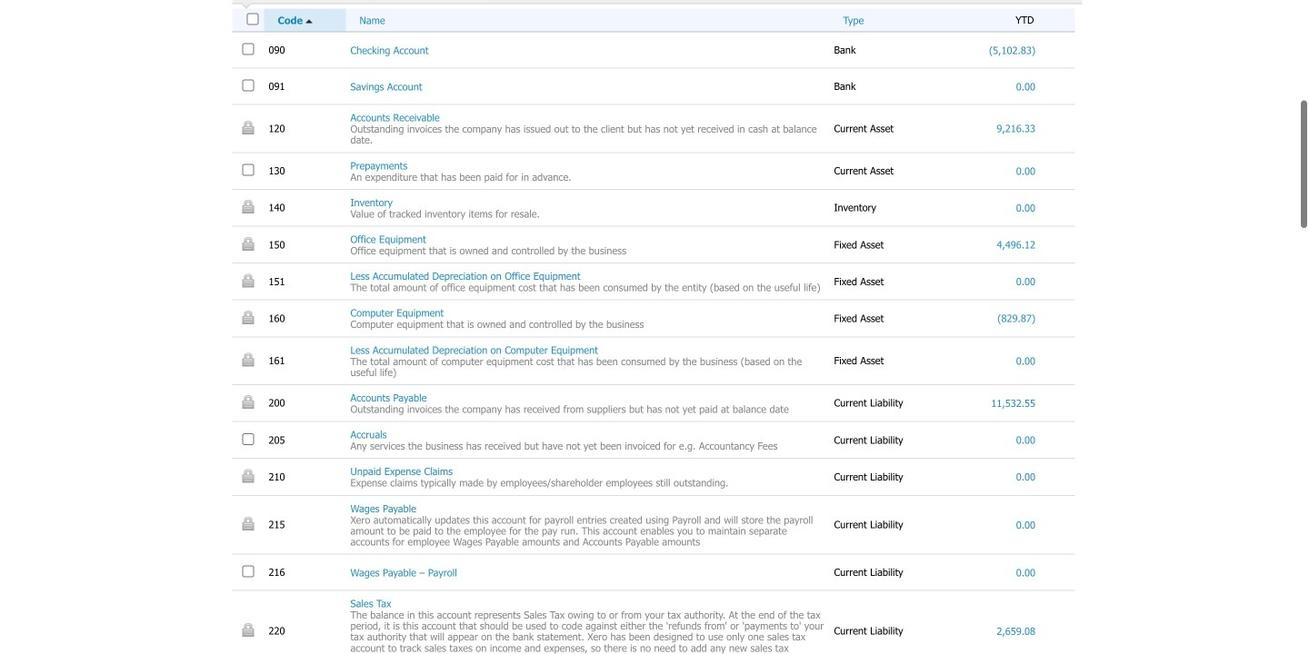 Task type: describe. For each thing, give the bounding box(es) containing it.
2 you cannot delete/archive system accounts. image from the top
[[242, 396, 254, 409]]

4 you cannot delete/archive system accounts. image from the top
[[242, 518, 254, 531]]

2 you cannot delete/archive accounts used by fixed assets. image from the top
[[242, 311, 254, 325]]



Task type: vqa. For each thing, say whether or not it's contained in the screenshot.
the top the Mailing
no



Task type: locate. For each thing, give the bounding box(es) containing it.
you cannot delete/archive accounts used by fixed assets. image
[[242, 237, 254, 251], [242, 311, 254, 325], [242, 353, 254, 367]]

1 you cannot delete/archive accounts used by fixed assets. image from the top
[[242, 237, 254, 251]]

you cannot delete/archive accounts used by a tracked inventory item. image
[[242, 200, 254, 214]]

0 vertical spatial you cannot delete/archive accounts used by fixed assets. image
[[242, 237, 254, 251]]

None checkbox
[[242, 80, 254, 91], [242, 164, 254, 176], [242, 434, 254, 445], [242, 566, 254, 578], [242, 80, 254, 91], [242, 164, 254, 176], [242, 434, 254, 445], [242, 566, 254, 578]]

1 you cannot delete/archive system accounts. image from the top
[[242, 121, 254, 135]]

you cannot delete/archive system accounts. image
[[242, 121, 254, 135], [242, 396, 254, 409], [242, 470, 254, 483], [242, 518, 254, 531]]

3 you cannot delete/archive system accounts. image from the top
[[242, 470, 254, 483]]

you cannot delete/archive accounts used by fixed assets. image
[[242, 274, 254, 288]]

you cannot delete/archive system accounts. image
[[242, 624, 254, 638]]

2 vertical spatial you cannot delete/archive accounts used by fixed assets. image
[[242, 353, 254, 367]]

3 you cannot delete/archive accounts used by fixed assets. image from the top
[[242, 353, 254, 367]]

1 vertical spatial you cannot delete/archive accounts used by fixed assets. image
[[242, 311, 254, 325]]

None checkbox
[[247, 13, 259, 25], [242, 43, 254, 55], [247, 13, 259, 25], [242, 43, 254, 55]]



